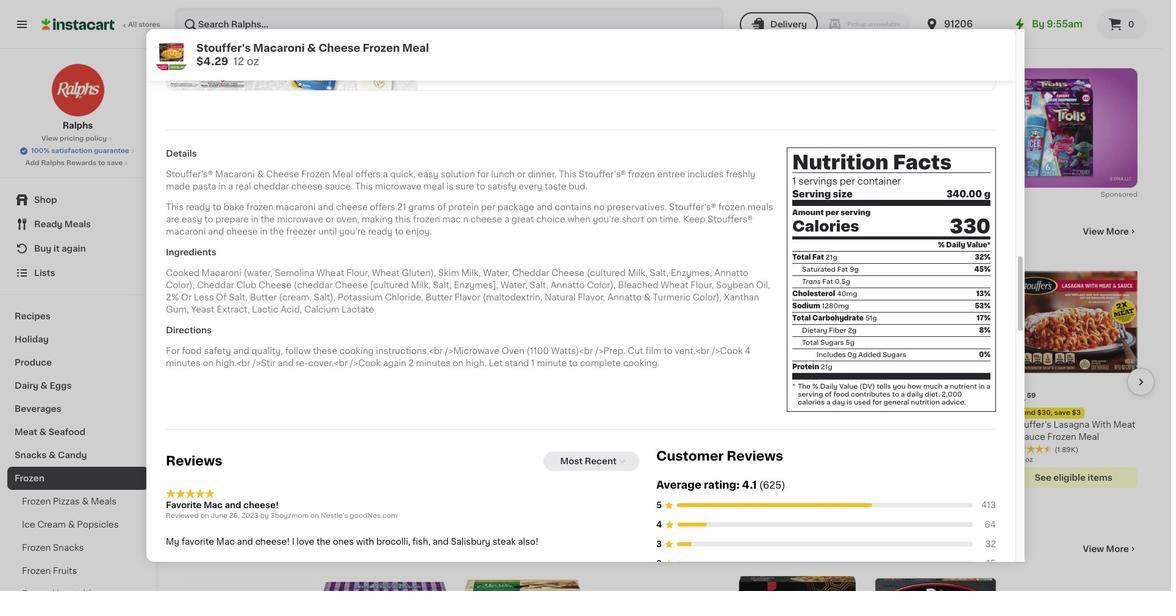 Task type: vqa. For each thing, say whether or not it's contained in the screenshot.
the & within "health & personal care" link
no



Task type: describe. For each thing, give the bounding box(es) containing it.
1 horizontal spatial you're
[[593, 215, 620, 224]]

1 horizontal spatial reviews
[[727, 450, 783, 463]]

delimex white meat chicken corn taquitos frozen food snacks button
[[459, 258, 587, 493]]

1 vertical spatial 21g
[[821, 364, 833, 371]]

2 horizontal spatial wheat
[[661, 281, 689, 290]]

frozen inside the stouffer's® macaroni & cheese frozen meal offers a quick, easy solution for lunch or dinner. this stouffer's® frozen entree includes freshly made pasta in a real cheddar cheese sauce. this microwave meal is sure to satisfy every taste bud.
[[301, 170, 330, 179]]

tgi fridays mozzarella sticks with marinara sauce
[[734, 421, 858, 442]]

product group containing tgi fridays mozzarella sticks with marinara sauce
[[734, 258, 862, 504]]

these
[[313, 347, 337, 356]]

save for stouffer's classic meatloaf frozen meal
[[917, 410, 933, 417]]

1 horizontal spatial daily
[[946, 242, 966, 249]]

frozen inside the delimex white meat chicken corn taquitos frozen food snacks
[[520, 433, 549, 442]]

1 horizontal spatial wheat
[[372, 269, 400, 278]]

lactate
[[342, 306, 374, 314]]

0 horizontal spatial see eligible items button
[[596, 471, 724, 491]]

to down watts)<br
[[569, 359, 578, 368]]

freshly
[[726, 170, 756, 179]]

1 vertical spatial macaroni
[[166, 228, 206, 236]]

per for amount
[[826, 209, 839, 216]]

fridays
[[751, 421, 782, 430]]

(water,
[[244, 269, 273, 278]]

oven,
[[337, 215, 360, 224]]

of
[[216, 293, 227, 302]]

or inside the stouffer's® macaroni & cheese frozen meal offers a quick, easy solution for lunch or dinner. this stouffer's® frozen entree includes freshly made pasta in a real cheddar cheese sauce. this microwave meal is sure to satisfy every taste bud.
[[517, 170, 526, 179]]

watts)<br
[[551, 347, 593, 356]]

frozen pizzas & meals link for ice cream & popsicles link on the bottom left of page
[[7, 491, 148, 514]]

21
[[397, 203, 406, 212]]

save for stouffer's lasagna with meat & sauce frozen meal
[[1055, 410, 1071, 417]]

$30, for lasagna
[[1037, 410, 1053, 417]]

1280mg
[[822, 303, 849, 310]]

total for dietary fiber 2g
[[793, 315, 811, 322]]

3
[[656, 541, 662, 549]]

frozen pizzas & meals link for view more link corresponding to frozen pizzas & meals
[[183, 543, 332, 557]]

$ 4 59 for stouffer's lasagna with meat & sauce frozen meal
[[1012, 393, 1036, 405]]

stouffer's® inside this ready to bake frozen macaroni and cheese offers 21 grams of protein per package and contains no preservatives. stouffer's® frozen meals are easy to prepare in the microwave or oven, making this frozen mac n cheese a great choice when you're short on time. keep stouffers® macaroni and cheese in the freezer until you're ready to enjoy.
[[669, 203, 716, 212]]

cheese! inside favorite mac and cheese! reviewed on june 26, 2023 by 3boyzmom on nestle's goodnes.com
[[243, 502, 279, 510]]

cheese down prepare
[[226, 228, 258, 236]]

satisfy
[[488, 182, 517, 191]]

enzymes],
[[454, 281, 499, 290]]

policy
[[85, 135, 107, 142]]

1 vertical spatial cheese!
[[255, 538, 290, 547]]

on left nestle's
[[310, 513, 319, 520]]

and left re-
[[278, 359, 294, 368]]

eligible for tgi
[[778, 489, 810, 498]]

oven
[[502, 347, 525, 356]]

2 horizontal spatial milk,
[[628, 269, 648, 278]]

on left 'june'
[[200, 513, 209, 520]]

and right fish,
[[433, 538, 449, 547]]

no
[[594, 203, 605, 212]]

facts
[[893, 153, 952, 173]]

0 vertical spatial view
[[41, 135, 58, 142]]

high.<br
[[216, 359, 250, 368]]

serving size
[[793, 190, 853, 199]]

on left high.
[[453, 359, 464, 368]]

and up high.<br at the left bottom of page
[[233, 347, 249, 356]]

1 vertical spatial mac
[[216, 538, 235, 547]]

food inside * the % daily value (dv) tells you how much a nutrient in a serving of food contributes to a daily diet. 2,000 calories a day is used for general nutrition advice.
[[834, 392, 849, 398]]

satisfaction
[[51, 148, 92, 154]]

in left the freezer on the top
[[260, 228, 268, 236]]

2 vertical spatial the
[[317, 538, 331, 547]]

1 horizontal spatial milk,
[[461, 269, 481, 278]]

ralphs logo image
[[51, 63, 105, 117]]

meatloaf
[[949, 421, 988, 430]]

daily
[[907, 392, 923, 398]]

food
[[551, 433, 573, 442]]

cheddar
[[253, 182, 289, 191]]

0 vertical spatial frozen pizzas & meals
[[22, 498, 117, 506]]

spend $32, save $5
[[738, 410, 805, 417]]

sodium 1280mg
[[793, 303, 849, 310]]

popsicles
[[77, 521, 119, 530]]

1 vertical spatial ready
[[368, 228, 393, 236]]

safety
[[204, 347, 231, 356]]

/>prep.
[[595, 347, 626, 356]]

offers inside the stouffer's® macaroni & cheese frozen meal offers a quick, easy solution for lunch or dinner. this stouffer's® frozen entree includes freshly made pasta in a real cheddar cheese sauce. this microwave meal is sure to satisfy every taste bud.
[[355, 170, 381, 179]]

1 horizontal spatial annatto
[[608, 293, 642, 302]]

great
[[512, 215, 534, 224]]

1 horizontal spatial snacks
[[53, 544, 84, 553]]

1 horizontal spatial 1
[[793, 177, 796, 186]]

0 vertical spatial meals
[[91, 498, 117, 506]]

spend for stouffer's lasagna with meat & sauce frozen meal
[[1013, 410, 1036, 417]]

1 horizontal spatial meals
[[292, 543, 332, 556]]

see eligible items button for tgi
[[734, 483, 862, 504]]

meal for stouffer's macaroni & cheese frozen meal $4.29 12 oz
[[402, 43, 429, 53]]

contains
[[555, 203, 592, 212]]

with
[[1092, 421, 1112, 430]]

on down safety
[[203, 359, 214, 368]]

marinara
[[754, 433, 792, 442]]

chicken for dumplings
[[273, 421, 308, 430]]

a right nutrient
[[987, 384, 991, 391]]

day
[[832, 400, 845, 406]]

eligible for stouffer's
[[1054, 474, 1086, 483]]

2 horizontal spatial this
[[559, 170, 577, 179]]

bud.
[[569, 182, 588, 191]]

to inside the stouffer's® macaroni & cheese frozen meal offers a quick, easy solution for lunch or dinner. this stouffer's® frozen entree includes freshly made pasta in a real cheddar cheese sauce. this microwave meal is sure to satisfy every taste bud.
[[477, 182, 485, 191]]

turkey
[[668, 421, 696, 430]]

salt, up natural
[[530, 281, 549, 290]]

soybean
[[716, 281, 754, 290]]

product group containing 4
[[1010, 258, 1138, 489]]

to right film
[[664, 347, 673, 356]]

0 vertical spatial annatto
[[714, 269, 749, 278]]

nutrient
[[950, 384, 977, 391]]

ice cream & popsicles link
[[7, 514, 148, 537]]

0 horizontal spatial milk,
[[411, 281, 431, 290]]

oz for 10.5 oz
[[1025, 457, 1033, 464]]

oz for 17.4 oz
[[749, 457, 757, 464]]

(cheddar
[[294, 281, 333, 290]]

see eligible items for tgi
[[759, 489, 837, 498]]

used
[[854, 400, 871, 406]]

vegetable
[[201, 433, 245, 442]]

oz for 9.63 oz
[[613, 445, 621, 452]]

0 horizontal spatial items
[[675, 477, 699, 485]]

frozen inside the stouffer's® macaroni & cheese frozen meal offers a quick, easy solution for lunch or dinner. this stouffer's® frozen entree includes freshly made pasta in a real cheddar cheese sauce. this microwave meal is sure to satisfy every taste bud.
[[628, 170, 655, 179]]

on inside this ready to bake frozen macaroni and cheese offers 21 grams of protein per package and contains no preservatives. stouffer's® frozen meals are easy to prepare in the microwave or oven, making this frozen mac n cheese a great choice when you're short on time. keep stouffers® macaroni and cheese in the freezer until you're ready to enjoy.
[[647, 215, 658, 224]]

1 vertical spatial water,
[[501, 281, 528, 290]]

view more link for on sale now
[[1083, 226, 1138, 238]]

semolina
[[275, 269, 314, 278]]

1 horizontal spatial />cook
[[712, 347, 743, 356]]

in inside * the % daily value (dv) tells you how much a nutrient in a serving of food contributes to a daily diet. 2,000 calories a day is used for general nutrition advice.
[[979, 384, 985, 391]]

1 horizontal spatial 2
[[656, 560, 662, 569]]

0g
[[848, 352, 857, 359]]

save for tgi fridays mozzarella sticks with marinara sauce
[[779, 410, 795, 417]]

cheese inside the stouffer's® macaroni & cheese frozen meal offers a quick, easy solution for lunch or dinner. this stouffer's® frozen entree includes freshly made pasta in a real cheddar cheese sauce. this microwave meal is sure to satisfy every taste bud.
[[291, 182, 323, 191]]

total for saturated fat 9g
[[793, 254, 811, 261]]

$3 for lasagna
[[1072, 410, 1081, 417]]

fat for saturated
[[838, 267, 848, 273]]

delimex white meat chicken corn taquitos frozen food snacks
[[459, 421, 582, 454]]

0 horizontal spatial reviews
[[166, 455, 222, 468]]

stock
[[637, 457, 657, 464]]

is inside the stouffer's® macaroni & cheese frozen meal offers a quick, easy solution for lunch or dinner. this stouffer's® frozen entree includes freshly made pasta in a real cheddar cheese sauce. this microwave meal is sure to satisfy every taste bud.
[[447, 182, 454, 191]]

produce
[[15, 359, 52, 367]]

spend for stouffer's classic meatloaf frozen meal
[[876, 410, 898, 417]]

g
[[984, 190, 991, 199]]

0 horizontal spatial stouffer's®
[[166, 170, 213, 179]]

51g
[[866, 315, 877, 322]]

mac inside favorite mac and cheese! reviewed on june 26, 2023 by 3boyzmom on nestle's goodnes.com
[[204, 502, 223, 510]]

enjoy.
[[406, 228, 432, 236]]

kenvue it pays to be prepared check the ingredients in your medicine use only 1 product that contains acetominophen at a time band-aid is a registered trademark. mcneil consumer pharmaceuticals co. 2023 use products only as directed. jjci 2023 image
[[167, 0, 418, 90]]

item carousel region
[[183, 254, 1155, 523]]

the
[[798, 384, 811, 391]]

to inside * the % daily value (dv) tells you how much a nutrient in a serving of food contributes to a daily diet. 2,000 calories a day is used for general nutrition advice.
[[892, 392, 900, 398]]

0 horizontal spatial see
[[622, 477, 638, 485]]

0 horizontal spatial wheat
[[317, 269, 344, 278]]

1 horizontal spatial spo
[[1101, 191, 1114, 198]]

in up now
[[251, 215, 259, 224]]

per for servings
[[840, 177, 855, 186]]

lactic
[[252, 306, 278, 314]]

& inside the stouffer's® macaroni & cheese frozen meal offers a quick, easy solution for lunch or dinner. this stouffer's® frozen entree includes freshly made pasta in a real cheddar cheese sauce. this microwave meal is sure to satisfy every taste bud.
[[257, 170, 264, 179]]

skim
[[438, 269, 459, 278]]

1 vertical spatial the
[[270, 228, 284, 236]]

0 vertical spatial %
[[938, 242, 945, 249]]

snacks inside the delimex white meat chicken corn taquitos frozen food snacks
[[459, 446, 489, 454]]

salt),
[[314, 293, 336, 302]]

to up sale
[[204, 215, 213, 224]]

view more link for frozen pizzas & meals
[[1083, 544, 1138, 556]]

see eligible items for stouffer's
[[1035, 474, 1113, 483]]

$ for stouffer's classic meatloaf frozen meal
[[874, 393, 879, 400]]

17.4
[[734, 457, 747, 464]]

meal for stouffer's macaroni & cheese frozen meal
[[387, 433, 408, 442]]

making
[[362, 215, 393, 224]]

0 horizontal spatial />cook
[[350, 359, 381, 368]]

product group containing bibigo mini wontons chicken and vegetable dumplings
[[183, 258, 311, 489]]

real
[[235, 182, 251, 191]]

produce link
[[7, 351, 148, 375]]

salt, up the bleached
[[650, 269, 669, 278]]

stouffer's macaroni & cheese frozen meal button
[[321, 258, 449, 480]]

(625)
[[759, 481, 786, 491]]

2 horizontal spatial color),
[[693, 293, 722, 302]]

candy
[[58, 451, 87, 460]]

a down you
[[901, 392, 905, 398]]

for inside * the % daily value (dv) tells you how much a nutrient in a serving of food contributes to a daily diet. 2,000 calories a day is used for general nutrition advice.
[[873, 400, 882, 406]]

0 vertical spatial sugars
[[821, 340, 844, 347]]

frozen inside stouffer's classic meatloaf frozen meal
[[872, 433, 901, 442]]

1 horizontal spatial pizzas
[[232, 543, 275, 556]]

(cream,
[[279, 293, 312, 302]]

snacks & candy link
[[7, 444, 148, 467]]

a up 2,000 at the right bottom of the page
[[944, 384, 949, 391]]

made
[[166, 182, 190, 191]]

or inside this ready to bake frozen macaroni and cheese offers 21 grams of protein per package and contains no preservatives. stouffer's® frozen meals are easy to prepare in the microwave or oven, making this frozen mac n cheese a great choice when you're short on time. keep stouffers® macaroni and cheese in the freezer until you're ready to enjoy.
[[326, 215, 334, 224]]

spend for tgi fridays mozzarella sticks with marinara sauce
[[738, 410, 760, 417]]

rewards
[[66, 160, 96, 167]]

1 horizontal spatial frozen pizzas & meals
[[183, 543, 332, 556]]

classic
[[916, 421, 947, 430]]

a left "day"
[[827, 400, 831, 406]]

view more for frozen pizzas & meals
[[1083, 546, 1129, 554]]

and down prepare
[[208, 228, 224, 236]]

meal for stouffer's® macaroni & cheese frozen meal offers a quick, easy solution for lunch or dinner. this stouffer's® frozen entree includes freshly made pasta in a real cheddar cheese sauce. this microwave meal is sure to satisfy every taste bud.
[[332, 170, 353, 179]]

and up choice
[[537, 203, 553, 212]]

4 inside for food safety and quality, follow these cooking instructions.<br />microwave oven (1100 watts)<br />prep. cut film to vent.<br />cook 4 minutes on high.<br />stir and re-cover.<br />cook again 2 minutes on high. let stand 1 minute to complete cooking.
[[745, 347, 751, 356]]

0 vertical spatial serving
[[841, 209, 871, 216]]

macaroni for cooked macaroni (water, semolina wheat flour, wheat gluten), skim milk, water, cheddar cheese (cultured milk, salt, enzymes, annatto color), cheddar club cheese (cheddar cheese [cultured milk, salt, enzymes], water, salt, annatto color), bleached wheat flour, soybean oil, 2% or less of salt, butter (cream, salt), potassium chloride, butter flavor (maltodextrin, natural flavor, annatto & turmeric color), xanthan gum, yeast extract, lactic acid, calcium lactate
[[202, 269, 242, 278]]

oil,
[[756, 281, 770, 290]]

0 horizontal spatial snacks
[[15, 451, 47, 460]]

2%
[[166, 293, 179, 302]]

instacart logo image
[[41, 17, 115, 32]]

(1.89k)
[[1055, 448, 1079, 454]]

daily inside * the % daily value (dv) tells you how much a nutrient in a serving of food contributes to a daily diet. 2,000 calories a day is used for general nutrition advice.
[[820, 384, 838, 391]]

see for &
[[1035, 474, 1052, 483]]

items for tgi fridays mozzarella sticks with marinara sauce
[[812, 489, 837, 498]]

delivery button
[[740, 12, 818, 37]]

0 vertical spatial pizzas
[[53, 498, 80, 506]]

view pricing policy
[[41, 135, 107, 142]]

0 vertical spatial ralphs
[[63, 121, 93, 130]]

enzymes,
[[671, 269, 712, 278]]

$9.59 element
[[734, 391, 862, 407]]

1 vertical spatial this
[[355, 182, 373, 191]]

many
[[609, 457, 628, 464]]

xanthan
[[724, 293, 759, 302]]

2 inside for food safety and quality, follow these cooking instructions.<br />microwave oven (1100 watts)<br />prep. cut film to vent.<br />cook 4 minutes on high.<br />stir and re-cover.<br />cook again 2 minutes on high. let stand 1 minute to complete cooking.
[[409, 359, 414, 368]]

salt, down skim
[[433, 281, 452, 290]]

1 vertical spatial flour,
[[691, 281, 714, 290]]

45
[[985, 560, 996, 569]]

view for on sale now
[[1083, 227, 1104, 236]]

cheese right "n" at the left of page
[[471, 215, 502, 224]]

for
[[166, 347, 180, 356]]

microwave inside this ready to bake frozen macaroni and cheese offers 21 grams of protein per package and contains no preservatives. stouffer's® frozen meals are easy to prepare in the microwave or oven, making this frozen mac n cheese a great choice when you're short on time. keep stouffers® macaroni and cheese in the freezer until you're ready to enjoy.
[[277, 215, 323, 224]]

tgi
[[734, 421, 749, 430]]

every
[[519, 182, 543, 191]]

pricing
[[60, 135, 84, 142]]

in inside product 'group'
[[630, 457, 636, 464]]

general
[[884, 400, 910, 406]]

1 horizontal spatial macaroni
[[276, 203, 316, 212]]

64
[[985, 521, 996, 530]]

diet.
[[925, 392, 940, 398]]

(1100
[[527, 347, 549, 356]]

to down "guarantee"
[[98, 160, 105, 167]]

it pays to be prepared spo
[[428, 5, 498, 39]]

4 down 5
[[656, 521, 662, 530]]

stouffers®
[[708, 215, 753, 224]]



Task type: locate. For each thing, give the bounding box(es) containing it.
0 horizontal spatial ready
[[186, 203, 210, 212]]

calories
[[793, 220, 859, 234]]

roast
[[640, 421, 666, 430]]

1 view more from the top
[[1083, 227, 1129, 236]]

0 horizontal spatial frozen pizzas & meals
[[22, 498, 117, 506]]

by
[[260, 513, 269, 520]]

2 product group from the left
[[596, 258, 724, 491]]

spend $30, save $3 inside product 'group'
[[1013, 410, 1081, 417]]

0 vertical spatial microwave
[[375, 182, 421, 191]]

1 vertical spatial again
[[383, 359, 406, 368]]

frozen pizzas & meals link up ice cream & popsicles
[[7, 491, 148, 514]]

1 vertical spatial sugars
[[883, 352, 907, 359]]

protein 21g
[[793, 364, 833, 371]]

pizzas down 2023
[[232, 543, 275, 556]]

how
[[908, 384, 922, 391]]

2 $3 from the left
[[1072, 410, 1081, 417]]

food
[[182, 347, 202, 356], [834, 392, 849, 398]]

0 horizontal spatial see eligible items
[[622, 477, 699, 485]]

meat down the beverages
[[15, 428, 37, 437]]

2 horizontal spatial items
[[1088, 474, 1113, 483]]

minute
[[537, 359, 567, 368]]

& inside cooked macaroni (water, semolina wheat flour, wheat gluten), skim milk, water, cheddar cheese (cultured milk, salt, enzymes, annatto color), cheddar club cheese (cheddar cheese [cultured milk, salt, enzymes], water, salt, annatto color), bleached wheat flour, soybean oil, 2% or less of salt, butter (cream, salt), potassium chloride, butter flavor (maltodextrin, natural flavor, annatto & turmeric color), xanthan gum, yeast extract, lactic acid, calcium lactate
[[644, 293, 651, 302]]

stouffer's for stouffer's macaroni & cheese frozen meal $4.29 12 oz
[[196, 43, 251, 53]]

re-
[[296, 359, 308, 368]]

$3 up the lasagna
[[1072, 410, 1081, 417]]

dairy & eggs link
[[7, 375, 148, 398]]

beverages link
[[7, 398, 148, 421]]

oz right 10.5 at the bottom of page
[[1025, 457, 1033, 464]]

see for with
[[759, 489, 776, 498]]

0 vertical spatial again
[[62, 245, 86, 253]]

1 horizontal spatial cheddar
[[512, 269, 549, 278]]

0 horizontal spatial microwave
[[277, 215, 323, 224]]

items down with
[[1088, 474, 1113, 483]]

serving inside * the % daily value (dv) tells you how much a nutrient in a serving of food contributes to a daily diet. 2,000 calories a day is used for general nutrition advice.
[[798, 392, 823, 398]]

macaroni inside cooked macaroni (water, semolina wheat flour, wheat gluten), skim milk, water, cheddar cheese (cultured milk, salt, enzymes, annatto color), cheddar club cheese (cheddar cheese [cultured milk, salt, enzymes], water, salt, annatto color), bleached wheat flour, soybean oil, 2% or less of salt, butter (cream, salt), potassium chloride, butter flavor (maltodextrin, natural flavor, annatto & turmeric color), xanthan gum, yeast extract, lactic acid, calcium lactate
[[202, 269, 242, 278]]

meal inside "stouffer's lasagna with meat & sauce frozen meal"
[[1079, 433, 1100, 442]]

/>cook down the cooking
[[350, 359, 381, 368]]

1 minutes from the left
[[166, 359, 201, 368]]

cheese! left i
[[255, 538, 290, 547]]

0 horizontal spatial you're
[[339, 228, 366, 236]]

0 vertical spatial 1
[[793, 177, 796, 186]]

to up general
[[892, 392, 900, 398]]

$30, for classic
[[900, 410, 915, 417]]

let
[[489, 359, 503, 368]]

macaroni for stouffer's® macaroni & cheese frozen meal offers a quick, easy solution for lunch or dinner. this stouffer's® frozen entree includes freshly made pasta in a real cheddar cheese sauce. this microwave meal is sure to satisfy every taste bud.
[[215, 170, 255, 179]]

1 vertical spatial with
[[356, 538, 374, 547]]

stouffer's for stouffer's roast turkey
[[596, 421, 638, 430]]

& inside "stouffer's lasagna with meat & sauce frozen meal"
[[1010, 433, 1017, 442]]

cheddar up (maltodextrin,
[[512, 269, 549, 278]]

0 vertical spatial view more
[[1083, 227, 1129, 236]]

24 oz
[[183, 457, 201, 464]]

many in stock
[[609, 457, 657, 464]]

1 vertical spatial />cook
[[350, 359, 381, 368]]

& inside stouffer's macaroni & cheese frozen meal $4.29 12 oz
[[307, 43, 316, 53]]

1 horizontal spatial see eligible items button
[[734, 483, 862, 504]]

and inside favorite mac and cheese! reviewed on june 26, 2023 by 3boyzmom on nestle's goodnes.com
[[225, 502, 241, 510]]

21g up saturated fat 9g
[[826, 254, 838, 261]]

2 horizontal spatial see eligible items button
[[1010, 468, 1138, 489]]

2 view more link from the top
[[1083, 544, 1138, 556]]

meat inside "stouffer's lasagna with meat & sauce frozen meal"
[[1114, 421, 1136, 430]]

chicken inside the delimex white meat chicken corn taquitos frozen food snacks
[[547, 421, 582, 430]]

save up the lasagna
[[1055, 410, 1071, 417]]

1 spend $30, save $3 from the left
[[876, 410, 943, 417]]

2 $30, from the left
[[1037, 410, 1053, 417]]

fat for total
[[813, 254, 824, 261]]

is inside * the % daily value (dv) tells you how much a nutrient in a serving of food contributes to a daily diet. 2,000 calories a day is used for general nutrition advice.
[[847, 400, 853, 406]]

1 horizontal spatial $3
[[1072, 410, 1081, 417]]

and up until
[[318, 203, 334, 212]]

total fat 21g
[[793, 254, 838, 261]]

see eligible items button for stouffer's
[[1010, 468, 1138, 489]]

milk, up the bleached
[[628, 269, 648, 278]]

save down "guarantee"
[[107, 160, 123, 167]]

tells
[[877, 384, 891, 391]]

17.4 oz
[[734, 457, 757, 464]]

all stores link
[[41, 7, 161, 41]]

stouffer's inside stouffer's macaroni & cheese frozen meal
[[321, 421, 363, 430]]

59 up "stouffer's lasagna with meat & sauce frozen meal"
[[1027, 393, 1036, 400]]

$ for stouffer's lasagna with meat & sauce frozen meal
[[1012, 393, 1017, 400]]

a left real
[[228, 182, 233, 191]]

$ 4 59 up "stouffer's lasagna with meat & sauce frozen meal"
[[1012, 393, 1036, 405]]

cut
[[628, 347, 644, 356]]

1 vertical spatial of
[[825, 392, 832, 398]]

0 horizontal spatial $
[[874, 393, 879, 400]]

butter down skim
[[426, 293, 453, 302]]

offers up making at the left
[[370, 203, 395, 212]]

1 vertical spatial frozen pizzas & meals link
[[183, 543, 332, 557]]

$ inside product 'group'
[[1012, 393, 1017, 400]]

$ 4 59 inside product 'group'
[[1012, 393, 1036, 405]]

macaroni for stouffer's macaroni & cheese frozen meal $4.29 12 oz
[[253, 43, 305, 53]]

meal inside stouffer's classic meatloaf frozen meal
[[903, 433, 924, 442]]

% inside * the % daily value (dv) tells you how much a nutrient in a serving of food contributes to a daily diet. 2,000 calories a day is used for general nutrition advice.
[[813, 384, 819, 391]]

2 horizontal spatial see eligible items
[[1035, 474, 1113, 483]]

butter up 'lactic'
[[250, 293, 277, 302]]

0 vertical spatial spo
[[428, 33, 442, 39]]

the up now
[[261, 215, 275, 224]]

save left $5 on the bottom
[[779, 410, 795, 417]]

items down customer
[[675, 477, 699, 485]]

offers inside this ready to bake frozen macaroni and cheese offers 21 grams of protein per package and contains no preservatives. stouffer's® frozen meals are easy to prepare in the microwave or oven, making this frozen mac n cheese a great choice when you're short on time. keep stouffers® macaroni and cheese in the freezer until you're ready to enjoy.
[[370, 203, 395, 212]]

cholesterol 40mg
[[793, 291, 857, 298]]

a left "quick,"
[[383, 170, 388, 179]]

2 spend from the left
[[876, 410, 898, 417]]

frozen down the 'grams'
[[413, 215, 440, 224]]

or up every
[[517, 170, 526, 179]]

mac up 'june'
[[204, 502, 223, 510]]

goodnes.com
[[350, 513, 398, 520]]

frozen up stouffers®
[[718, 203, 746, 212]]

meat inside the delimex white meat chicken corn taquitos frozen food snacks
[[523, 421, 545, 430]]

0 horizontal spatial serving
[[798, 392, 823, 398]]

color), down "(cultured"
[[587, 281, 616, 290]]

1 vertical spatial %
[[813, 384, 819, 391]]

snacks down corn
[[459, 446, 489, 454]]

meal inside stouffer's macaroni & cheese frozen meal
[[387, 433, 408, 442]]

more for on sale now
[[1106, 227, 1129, 236]]

% left value*
[[938, 242, 945, 249]]

high.
[[466, 359, 487, 368]]

2 down 3
[[656, 560, 662, 569]]

again inside for food safety and quality, follow these cooking instructions.<br />microwave oven (1100 watts)<br />prep. cut film to vent.<br />cook 4 minutes on high.<br />stir and re-cover.<br />cook again 2 minutes on high. let stand 1 minute to complete cooking.
[[383, 359, 406, 368]]

in left stock in the right bottom of the page
[[630, 457, 636, 464]]

fiber
[[829, 328, 846, 334]]

dumplings
[[247, 433, 293, 442]]

chloride,
[[385, 293, 423, 302]]

24
[[183, 457, 192, 464]]

wheat up turmeric on the right
[[661, 281, 689, 290]]

0 horizontal spatial minutes
[[166, 359, 201, 368]]

choice
[[536, 215, 565, 224]]

sauce up 10.5 oz
[[1019, 433, 1046, 442]]

eligible down stock in the right bottom of the page
[[640, 477, 673, 485]]

to down the this
[[395, 228, 404, 236]]

or
[[181, 293, 192, 302]]

59 for stouffer's lasagna with meat & sauce frozen meal
[[1027, 393, 1036, 400]]

8%
[[980, 328, 991, 334]]

corn
[[459, 433, 480, 442]]

pasta
[[192, 182, 216, 191]]

cheese left sauce.
[[291, 182, 323, 191]]

3 spend from the left
[[1013, 410, 1036, 417]]

easy inside the stouffer's® macaroni & cheese frozen meal offers a quick, easy solution for lunch or dinner. this stouffer's® frozen entree includes freshly made pasta in a real cheddar cheese sauce. this microwave meal is sure to satisfy every taste bud.
[[418, 170, 439, 179]]

(maltodextrin,
[[483, 293, 543, 302]]

preservatives.
[[607, 203, 667, 212]]

$
[[874, 393, 879, 400], [1012, 393, 1017, 400]]

32
[[986, 541, 996, 549]]

1 59 from the left
[[889, 393, 898, 400]]

oz right 12
[[247, 57, 259, 67]]

ralphs up view pricing policy link
[[63, 121, 93, 130]]

for inside the stouffer's® macaroni & cheese frozen meal offers a quick, easy solution for lunch or dinner. this stouffer's® frozen entree includes freshly made pasta in a real cheddar cheese sauce. this microwave meal is sure to satisfy every taste bud.
[[477, 170, 489, 179]]

2 horizontal spatial annatto
[[714, 269, 749, 278]]

stouffer's inside "stouffer's lasagna with meat & sauce frozen meal"
[[1010, 421, 1052, 430]]

1 horizontal spatial 59
[[1027, 393, 1036, 400]]

product group
[[183, 258, 311, 489], [596, 258, 724, 491], [734, 258, 862, 504], [1010, 258, 1138, 489]]

stouffer's inside stouffer's classic meatloaf frozen meal
[[872, 421, 914, 430]]

add ralphs rewards to save link
[[25, 159, 130, 168]]

3 product group from the left
[[734, 258, 862, 504]]

oz right the 24
[[193, 457, 201, 464]]

$30, inside product 'group'
[[1037, 410, 1053, 417]]

ready
[[186, 203, 210, 212], [368, 228, 393, 236]]

1 chicken from the left
[[273, 421, 308, 430]]

items for stouffer's lasagna with meat & sauce frozen meal
[[1088, 474, 1113, 483]]

meat & seafood
[[15, 428, 85, 437]]

again right the it
[[62, 245, 86, 253]]

1 vertical spatial or
[[326, 215, 334, 224]]

per right protein
[[481, 203, 496, 212]]

this up the are at the left of the page
[[166, 203, 184, 212]]

minutes down instructions.<br
[[416, 359, 451, 368]]

1 $ 4 59 from the left
[[874, 393, 898, 405]]

3boyzmom
[[271, 513, 309, 520]]

cheese inside stouffer's macaroni & cheese frozen meal
[[321, 433, 354, 442]]

0 vertical spatial cheddar
[[512, 269, 549, 278]]

0 horizontal spatial sauce
[[794, 433, 821, 442]]

for down contributes
[[873, 400, 882, 406]]

1 vertical spatial annatto
[[551, 281, 585, 290]]

frozen inside stouffer's macaroni & cheese frozen meal
[[356, 433, 385, 442]]

1 down (1100
[[531, 359, 535, 368]]

1 horizontal spatial stouffer's®
[[579, 170, 626, 179]]

chicken for frozen
[[547, 421, 582, 430]]

0 horizontal spatial macaroni
[[166, 228, 206, 236]]

meal inside stouffer's macaroni & cheese frozen meal $4.29 12 oz
[[402, 43, 429, 53]]

to
[[468, 5, 481, 15]]

solution
[[441, 170, 475, 179]]

2 view more from the top
[[1083, 546, 1129, 554]]

1 horizontal spatial easy
[[418, 170, 439, 179]]

easy inside this ready to bake frozen macaroni and cheese offers 21 grams of protein per package and contains no preservatives. stouffer's® frozen meals are easy to prepare in the microwave or oven, making this frozen mac n cheese a great choice when you're short on time. keep stouffers® macaroni and cheese in the freezer until you're ready to enjoy.
[[182, 215, 202, 224]]

0 vertical spatial mac
[[204, 502, 223, 510]]

with inside tgi fridays mozzarella sticks with marinara sauce
[[734, 433, 752, 442]]

snacks down meat & seafood
[[15, 451, 47, 460]]

and down bibigo in the left bottom of the page
[[183, 433, 199, 442]]

food up "day"
[[834, 392, 849, 398]]

1 vertical spatial daily
[[820, 384, 838, 391]]

frozen pizzas & meals link down by
[[183, 543, 332, 557]]

cheddar
[[512, 269, 549, 278], [197, 281, 234, 290]]

oz for 24 oz
[[193, 457, 201, 464]]

spend $30, save $3 up the lasagna
[[1013, 410, 1081, 417]]

• sponsored: icee trolls image
[[183, 68, 1138, 188]]

and
[[318, 203, 334, 212], [537, 203, 553, 212], [208, 228, 224, 236], [233, 347, 249, 356], [278, 359, 294, 368], [183, 433, 199, 442], [225, 502, 241, 510], [237, 538, 253, 547], [433, 538, 449, 547]]

spend $30, save $3 for lasagna
[[1013, 410, 1081, 417]]

0 horizontal spatial again
[[62, 245, 86, 253]]

save down nutrition
[[917, 410, 933, 417]]

cheddar up of
[[197, 281, 234, 290]]

1 more from the top
[[1106, 227, 1129, 236]]

0 horizontal spatial chicken
[[273, 421, 308, 430]]

0 horizontal spatial cheddar
[[197, 281, 234, 290]]

1 sauce from the left
[[794, 433, 821, 442]]

1 product group from the left
[[183, 258, 311, 489]]

0 vertical spatial />cook
[[712, 347, 743, 356]]

meals
[[91, 498, 117, 506], [292, 543, 332, 556]]

salt,
[[650, 269, 669, 278], [433, 281, 452, 290], [530, 281, 549, 290], [229, 293, 248, 302]]

1 spend from the left
[[738, 410, 760, 417]]

% daily value*
[[938, 242, 991, 249]]

$ 4 59
[[874, 393, 898, 405], [1012, 393, 1036, 405]]

0 vertical spatial with
[[734, 433, 752, 442]]

2 sauce from the left
[[1019, 433, 1046, 442]]

is
[[447, 182, 454, 191], [847, 400, 853, 406]]

total
[[793, 254, 811, 261], [793, 315, 811, 322], [802, 340, 819, 347]]

amount
[[793, 209, 824, 216]]

0 vertical spatial flour,
[[347, 269, 370, 278]]

oz right 17.4
[[749, 457, 757, 464]]

again inside 'link'
[[62, 245, 86, 253]]

spend $30, save $3 for classic
[[876, 410, 943, 417]]

and up 26,
[[225, 502, 241, 510]]

of inside this ready to bake frozen macaroni and cheese offers 21 grams of protein per package and contains no preservatives. stouffer's® frozen meals are easy to prepare in the microwave or oven, making this frozen mac n cheese a great choice when you're short on time. keep stouffers® macaroni and cheese in the freezer until you're ready to enjoy.
[[437, 203, 446, 212]]

1 horizontal spatial is
[[847, 400, 853, 406]]

2 vertical spatial total
[[802, 340, 819, 347]]

macaroni inside stouffer's macaroni & cheese frozen meal $4.29 12 oz
[[253, 43, 305, 53]]

0 vertical spatial 21g
[[826, 254, 838, 261]]

1 horizontal spatial or
[[517, 170, 526, 179]]

and down 2023
[[237, 538, 253, 547]]

1 horizontal spatial sugars
[[883, 352, 907, 359]]

1 vertical spatial total
[[793, 315, 811, 322]]

meat right white
[[523, 421, 545, 430]]

1 vertical spatial serving
[[798, 392, 823, 398]]

sauce inside "stouffer's lasagna with meat & sauce frozen meal"
[[1019, 433, 1046, 442]]

2 $ 4 59 from the left
[[1012, 393, 1036, 405]]

on
[[647, 215, 658, 224], [203, 359, 214, 368], [453, 359, 464, 368], [200, 513, 209, 520], [310, 513, 319, 520]]

oz inside stouffer's macaroni & cheese frozen meal $4.29 12 oz
[[247, 57, 259, 67]]

1 $30, from the left
[[900, 410, 915, 417]]

instructions.<br
[[376, 347, 443, 356]]

service type group
[[740, 12, 910, 37]]

4 down tells
[[879, 393, 888, 405]]

sauce inside tgi fridays mozzarella sticks with marinara sauce
[[794, 433, 821, 442]]

2,000
[[942, 392, 962, 398]]

items right (625)
[[812, 489, 837, 498]]

a inside this ready to bake frozen macaroni and cheese offers 21 grams of protein per package and contains no preservatives. stouffer's® frozen meals are easy to prepare in the microwave or oven, making this frozen mac n cheese a great choice when you're short on time. keep stouffers® macaroni and cheese in the freezer until you're ready to enjoy.
[[504, 215, 510, 224]]

59 for stouffer's classic meatloaf frozen meal
[[889, 393, 898, 400]]

see eligible items button down (1.89k)
[[1010, 468, 1138, 489]]

serving
[[841, 209, 871, 216], [798, 392, 823, 398]]

also!
[[518, 538, 539, 547]]

to left bake
[[213, 203, 221, 212]]

4 inside product 'group'
[[1017, 393, 1026, 405]]

per inside this ready to bake frozen macaroni and cheese offers 21 grams of protein per package and contains no preservatives. stouffer's® frozen meals are easy to prepare in the microwave or oven, making this frozen mac n cheese a great choice when you're short on time. keep stouffers® macaroni and cheese in the freezer until you're ready to enjoy.
[[481, 203, 496, 212]]

1 view more link from the top
[[1083, 226, 1138, 238]]

1 horizontal spatial this
[[355, 182, 373, 191]]

frozen inside "stouffer's lasagna with meat & sauce frozen meal"
[[1048, 433, 1077, 442]]

stouffer's for stouffer's macaroni & cheese frozen meal
[[321, 421, 363, 430]]

spo inside it pays to be prepared spo
[[428, 33, 442, 39]]

i
[[292, 538, 295, 547]]

flavor,
[[578, 293, 605, 302]]

1 vertical spatial pizzas
[[232, 543, 275, 556]]

most
[[560, 458, 583, 466]]

bibigo
[[183, 421, 210, 430]]

flour, down the enzymes,
[[691, 281, 714, 290]]

ready down making at the left
[[368, 228, 393, 236]]

100% satisfaction guarantee
[[31, 148, 129, 154]]

cheese inside stouffer's macaroni & cheese frozen meal $4.29 12 oz
[[319, 43, 360, 53]]

see down "stouffer's lasagna with meat & sauce frozen meal"
[[1035, 474, 1052, 483]]

stouffer's® up bud.
[[579, 170, 626, 179]]

0 vertical spatial food
[[182, 347, 202, 356]]

2 minutes from the left
[[416, 359, 451, 368]]

june
[[211, 513, 228, 520]]

1 horizontal spatial eligible
[[778, 489, 810, 498]]

a down "package"
[[504, 215, 510, 224]]

0.5g
[[835, 279, 850, 286]]

in inside the stouffer's® macaroni & cheese frozen meal offers a quick, easy solution for lunch or dinner. this stouffer's® frozen entree includes freshly made pasta in a real cheddar cheese sauce. this microwave meal is sure to satisfy every taste bud.
[[218, 182, 226, 191]]

0 horizontal spatial frozen pizzas & meals link
[[7, 491, 148, 514]]

2 butter from the left
[[426, 293, 453, 302]]

product group containing stouffer's roast turkey
[[596, 258, 724, 491]]

340.00
[[947, 190, 982, 199]]

shop link
[[7, 188, 148, 212]]

cooking
[[340, 347, 374, 356]]

0 horizontal spatial color),
[[166, 281, 195, 290]]

$ down tells
[[874, 393, 879, 400]]

food inside for food safety and quality, follow these cooking instructions.<br />microwave oven (1100 watts)<br />prep. cut film to vent.<br />cook 4 minutes on high.<br />stir and re-cover.<br />cook again 2 minutes on high. let stand 1 minute to complete cooking.
[[182, 347, 202, 356]]

$30, down general
[[900, 410, 915, 417]]

meals left 'ones'
[[292, 543, 332, 556]]

or
[[517, 170, 526, 179], [326, 215, 334, 224]]

0 horizontal spatial or
[[326, 215, 334, 224]]

eligible
[[1054, 474, 1086, 483], [640, 477, 673, 485], [778, 489, 810, 498]]

0 horizontal spatial meat
[[15, 428, 37, 437]]

in
[[218, 182, 226, 191], [251, 215, 259, 224], [260, 228, 268, 236], [979, 384, 985, 391], [630, 457, 636, 464]]

1 $ from the left
[[874, 393, 879, 400]]

sugars right added at bottom right
[[883, 352, 907, 359]]

1 vertical spatial you're
[[339, 228, 366, 236]]

4 product group from the left
[[1010, 258, 1138, 489]]

food right for
[[182, 347, 202, 356]]

chicken inside bibigo mini wontons chicken and vegetable dumplings
[[273, 421, 308, 430]]

taste
[[545, 182, 567, 191]]

cooked
[[166, 269, 200, 278]]

servings
[[799, 177, 838, 186]]

this inside this ready to bake frozen macaroni and cheese offers 21 grams of protein per package and contains no preservatives. stouffer's® frozen meals are easy to prepare in the microwave or oven, making this frozen mac n cheese a great choice when you're short on time. keep stouffers® macaroni and cheese in the freezer until you're ready to enjoy.
[[166, 203, 184, 212]]

wheat up [cultured
[[372, 269, 400, 278]]

and inside bibigo mini wontons chicken and vegetable dumplings
[[183, 433, 199, 442]]

macaroni inside stouffer's macaroni & cheese frozen meal
[[365, 421, 405, 430]]

0 vertical spatial water,
[[483, 269, 510, 278]]

macaroni inside the stouffer's® macaroni & cheese frozen meal offers a quick, easy solution for lunch or dinner. this stouffer's® frozen entree includes freshly made pasta in a real cheddar cheese sauce. this microwave meal is sure to satisfy every taste bud.
[[215, 170, 255, 179]]

ready down pasta
[[186, 203, 210, 212]]

1 butter from the left
[[250, 293, 277, 302]]

flour, up potassium
[[347, 269, 370, 278]]

0 vertical spatial the
[[261, 215, 275, 224]]

view for frozen pizzas & meals
[[1083, 546, 1104, 554]]

spend up tgi
[[738, 410, 760, 417]]

the right the love
[[317, 538, 331, 547]]

1 vertical spatial meals
[[292, 543, 332, 556]]

cheese
[[319, 43, 360, 53], [266, 170, 299, 179], [552, 269, 585, 278], [259, 281, 292, 290], [335, 281, 368, 290], [321, 433, 354, 442]]

microwave inside the stouffer's® macaroni & cheese frozen meal offers a quick, easy solution for lunch or dinner. this stouffer's® frozen entree includes freshly made pasta in a real cheddar cheese sauce. this microwave meal is sure to satisfy every taste bud.
[[375, 182, 421, 191]]

eggs
[[50, 382, 72, 390]]

$ 4 59 for stouffer's classic meatloaf frozen meal
[[874, 393, 898, 405]]

frozen down cheddar
[[247, 203, 274, 212]]

0 vertical spatial frozen pizzas & meals link
[[7, 491, 148, 514]]

1 horizontal spatial meat
[[523, 421, 545, 430]]

$5
[[796, 410, 805, 417]]

sauce down the mozzarella
[[794, 433, 821, 442]]

milk,
[[461, 269, 481, 278], [628, 269, 648, 278], [411, 281, 431, 290]]

0 vertical spatial you're
[[593, 215, 620, 224]]

0 horizontal spatial 2
[[409, 359, 414, 368]]

& inside stouffer's macaroni & cheese frozen meal
[[407, 421, 414, 430]]

stouffer's for stouffer's classic meatloaf frozen meal
[[872, 421, 914, 430]]

directions
[[166, 326, 212, 335]]

for left lunch
[[477, 170, 489, 179]]

meals
[[748, 203, 773, 212]]

1 vertical spatial fat
[[838, 267, 848, 273]]

1 horizontal spatial chicken
[[547, 421, 582, 430]]

0 vertical spatial macaroni
[[276, 203, 316, 212]]

2 spend $30, save $3 from the left
[[1013, 410, 1081, 417]]

salt, up extract,
[[229, 293, 248, 302]]

of inside * the % daily value (dv) tells you how much a nutrient in a serving of food contributes to a daily diet. 2,000 calories a day is used for general nutrition advice.
[[825, 392, 832, 398]]

1 horizontal spatial $ 4 59
[[1012, 393, 1036, 405]]

quality,
[[252, 347, 283, 356]]

32%
[[975, 254, 991, 261]]

taquitos
[[482, 433, 518, 442]]

my favorite mac and cheese! i love the ones with brocolli, fish, and salisbury steak also!
[[166, 538, 539, 547]]

1 vertical spatial ralphs
[[41, 160, 65, 167]]

None search field
[[174, 7, 724, 41]]

1 horizontal spatial serving
[[841, 209, 871, 216]]

see down many in stock
[[622, 477, 638, 485]]

0 horizontal spatial spend $30, save $3
[[876, 410, 943, 417]]

0 vertical spatial more
[[1106, 227, 1129, 236]]

meal inside the stouffer's® macaroni & cheese frozen meal offers a quick, easy solution for lunch or dinner. this stouffer's® frozen entree includes freshly made pasta in a real cheddar cheese sauce. this microwave meal is sure to satisfy every taste bud.
[[332, 170, 353, 179]]

macaroni for stouffer's macaroni & cheese frozen meal
[[365, 421, 405, 430]]

total up saturated
[[793, 254, 811, 261]]

fat for trans
[[823, 279, 833, 286]]

on sale now
[[183, 225, 268, 238]]

$3 for classic
[[934, 410, 943, 417]]

package
[[498, 203, 534, 212]]

1 inside for food safety and quality, follow these cooking instructions.<br />microwave oven (1100 watts)<br />prep. cut film to vent.<br />cook 4 minutes on high.<br />stir and re-cover.<br />cook again 2 minutes on high. let stand 1 minute to complete cooking.
[[531, 359, 535, 368]]

stouffer's inside stouffer's macaroni & cheese frozen meal $4.29 12 oz
[[196, 43, 251, 53]]

stouffer's® up made
[[166, 170, 213, 179]]

1 horizontal spatial color),
[[587, 281, 616, 290]]

serving
[[793, 190, 831, 199]]

stand
[[505, 359, 529, 368]]

sugars up includes
[[821, 340, 844, 347]]

1 vertical spatial easy
[[182, 215, 202, 224]]

stouffer's®
[[166, 170, 213, 179], [579, 170, 626, 179], [669, 203, 716, 212]]

2 $ from the left
[[1012, 393, 1017, 400]]

sure
[[456, 182, 474, 191]]

2 horizontal spatial see
[[1035, 474, 1052, 483]]

serving up calories
[[798, 392, 823, 398]]

more for frozen pizzas & meals
[[1106, 546, 1129, 554]]

view more for on sale now
[[1083, 227, 1129, 236]]

cheese inside the stouffer's® macaroni & cheese frozen meal offers a quick, easy solution for lunch or dinner. this stouffer's® frozen entree includes freshly made pasta in a real cheddar cheese sauce. this microwave meal is sure to satisfy every taste bud.
[[266, 170, 299, 179]]

film
[[646, 347, 662, 356]]

0 horizontal spatial %
[[813, 384, 819, 391]]

potassium
[[338, 293, 383, 302]]

cheese up the oven,
[[336, 203, 368, 212]]

2 59 from the left
[[1027, 393, 1036, 400]]

&
[[307, 43, 316, 53], [257, 170, 264, 179], [644, 293, 651, 302], [40, 382, 48, 390], [407, 421, 414, 430], [39, 428, 46, 437], [1010, 433, 1017, 442], [49, 451, 56, 460], [82, 498, 89, 506], [68, 521, 75, 530], [278, 543, 289, 556]]

frozen pizzas & meals down by
[[183, 543, 332, 556]]

2 horizontal spatial stouffer's®
[[669, 203, 716, 212]]

per up calories
[[826, 209, 839, 216]]

stouffer's for stouffer's lasagna with meat & sauce frozen meal
[[1010, 421, 1052, 430]]

/>stir
[[253, 359, 276, 368]]

view pricing policy link
[[41, 134, 114, 144]]

2 vertical spatial annatto
[[608, 293, 642, 302]]

1 horizontal spatial see
[[759, 489, 776, 498]]

21g down includes
[[821, 364, 833, 371]]

2 vertical spatial this
[[166, 203, 184, 212]]

1 $3 from the left
[[934, 410, 943, 417]]

water, up enzymes],
[[483, 269, 510, 278]]

2 chicken from the left
[[547, 421, 582, 430]]

frozen inside stouffer's macaroni & cheese frozen meal $4.29 12 oz
[[363, 43, 400, 53]]

chicken up food
[[547, 421, 582, 430]]

annatto up natural
[[551, 281, 585, 290]]

0 horizontal spatial eligible
[[640, 477, 673, 485]]

2 more from the top
[[1106, 546, 1129, 554]]

1 horizontal spatial per
[[826, 209, 839, 216]]



